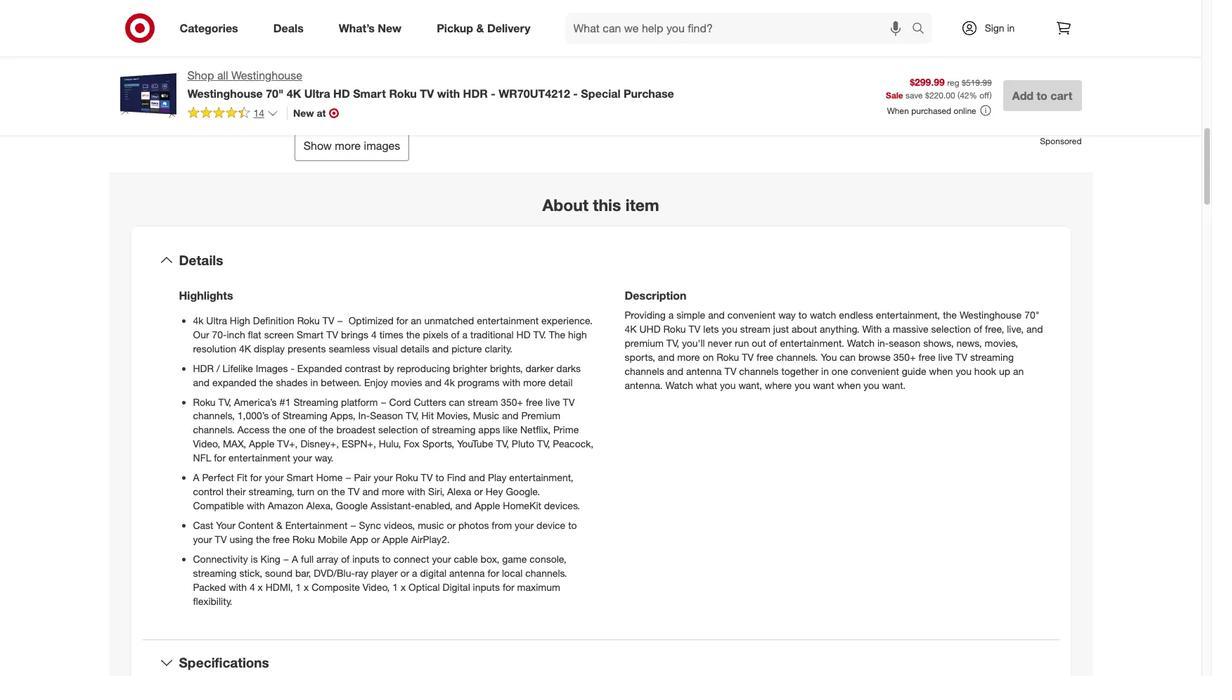 Task type: describe. For each thing, give the bounding box(es) containing it.
of down #1
[[272, 410, 280, 422]]

free down shows,
[[919, 351, 936, 363]]

to inside button
[[1037, 89, 1048, 103]]

a inside connectivity is king – a full array of inputs to connect your cable box, game console, streaming stick, sound bar, dvd/blu-ray player or a digital antenna for local channels. packed with 4 x hdmi, 1 x composite video, 1 x optical digital inputs for maximum flexibility.
[[292, 553, 298, 565]]

your right the pair
[[374, 472, 393, 484]]

categories link
[[168, 13, 256, 44]]

home
[[316, 472, 343, 484]]

live inside description providing a simple and convenient way to watch endless entertainment, the westinghouse 70" 4k uhd roku tv lets you stream just about anything. with a massive selection of free, live, and premium tv, you'll never run out of entertainment. watch in-season shows, news, movies, sports, and more on roku tv free channels. you can browse 350+ free live tv streaming channels and antenna tv channels together in one convenient guide when you hook up an antenna. watch what you want, where you want when you want.
[[939, 351, 953, 363]]

season
[[370, 410, 403, 422]]

2 x from the left
[[304, 581, 309, 593]]

and up lets
[[709, 309, 725, 321]]

tv inside shop all westinghouse westinghouse 70" 4k ultra hd smart roku tv with hdr - wr70ut4212 - special purchase
[[420, 86, 434, 100]]

apple inside the roku tv, america's #1 streaming platform – cord cutters can stream 350+ free live tv channels, 1,000's of streaming apps, in-season tv, hit movies, music and premium channels.  access the one of the broadest selection of streaming apps like netflix, prime video, max, apple tv+, disney+, espn+, hulu, fox sports, youtube tv, pluto tv, peacock, nfl for entertainment your way.
[[249, 438, 275, 450]]

– inside the 4k ultra high definition roku tv –  optimized for an unmatched entertainment experience. our 70-inch flat screen smart tv brings 4 times the pixels of a traditional hd tv. the high resolution 4k display presents seamless visual details and picture clarity.
[[337, 314, 343, 326]]

roku down never
[[717, 351, 740, 363]]

in-
[[878, 337, 889, 349]]

of inside the 4k ultra high definition roku tv –  optimized for an unmatched entertainment experience. our 70-inch flat screen smart tv brings 4 times the pixels of a traditional hd tv. the high resolution 4k display presents seamless visual details and picture clarity.
[[451, 328, 460, 340]]

free inside the roku tv, america's #1 streaming platform – cord cutters can stream 350+ free live tv channels, 1,000's of streaming apps, in-season tv, hit movies, music and premium channels.  access the one of the broadest selection of streaming apps like netflix, prime video, max, apple tv+, disney+, espn+, hulu, fox sports, youtube tv, pluto tv, peacock, nfl for entertainment your way.
[[526, 396, 543, 408]]

3 x from the left
[[401, 581, 406, 593]]

westinghouse 70&#34; 4k ultra hd smart roku tv with hdr - wr70ut4212 - special purchase, 4 of 12 image
[[120, 0, 346, 119]]

their
[[226, 486, 246, 498]]

to inside description providing a simple and convenient way to watch endless entertainment, the westinghouse 70" 4k uhd roku tv lets you stream just about anything. with a massive selection of free, live, and premium tv, you'll never run out of entertainment. watch in-season shows, news, movies, sports, and more on roku tv free channels. you can browse 350+ free live tv streaming channels and antenna tv channels together in one convenient guide when you hook up an antenna. watch what you want, where you want when you want.
[[799, 309, 808, 321]]

entertainment inside the 4k ultra high definition roku tv –  optimized for an unmatched entertainment experience. our 70-inch flat screen smart tv brings 4 times the pixels of a traditional hd tv. the high resolution 4k display presents seamless visual details and picture clarity.
[[477, 314, 539, 326]]

show
[[304, 139, 332, 153]]

%
[[970, 90, 978, 101]]

programs
[[458, 376, 500, 388]]

google
[[336, 500, 368, 512]]

using
[[230, 534, 253, 545]]

free inside cast your content & entertainment – sync videos, music or photos from your device to your tv using the free roku mobile app or apple airplay2.
[[273, 534, 290, 545]]

tv, down the netflix,
[[538, 438, 550, 450]]

westinghouse inside description providing a simple and convenient way to watch endless entertainment, the westinghouse 70" 4k uhd roku tv lets you stream just about anything. with a massive selection of free, live, and premium tv, you'll never run out of entertainment. watch in-season shows, news, movies, sports, and more on roku tv free channels. you can browse 350+ free live tv streaming channels and antenna tv channels together in one convenient guide when you hook up an antenna. watch what you want, where you want when you want.
[[960, 309, 1022, 321]]

together
[[782, 365, 819, 377]]

and down the pair
[[363, 486, 379, 498]]

you up never
[[722, 323, 738, 335]]

you left want.
[[864, 379, 880, 391]]

dvd/blu-
[[314, 567, 355, 579]]

up
[[1000, 365, 1011, 377]]

simple
[[677, 309, 706, 321]]

fox
[[404, 438, 420, 450]]

description providing a simple and convenient way to watch endless entertainment, the westinghouse 70" 4k uhd roku tv lets you stream just about anything. with a massive selection of free, live, and premium tv, you'll never run out of entertainment. watch in-season shows, news, movies, sports, and more on roku tv free channels. you can browse 350+ free live tv streaming channels and antenna tv channels together in one convenient guide when you hook up an antenna. watch what you want, where you want when you want.
[[625, 288, 1044, 391]]

apple inside cast your content & entertainment – sync videos, music or photos from your device to your tv using the free roku mobile app or apple airplay2.
[[383, 534, 409, 545]]

details button
[[142, 238, 1060, 282]]

console,
[[530, 553, 567, 565]]

your inside connectivity is king – a full array of inputs to connect your cable box, game console, streaming stick, sound bar, dvd/blu-ray player or a digital antenna for local channels. packed with 4 x hdmi, 1 x composite video, 1 x optical digital inputs for maximum flexibility.
[[432, 553, 451, 565]]

access
[[238, 424, 270, 436]]

4 inside the 4k ultra high definition roku tv –  optimized for an unmatched entertainment experience. our 70-inch flat screen smart tv brings 4 times the pixels of a traditional hd tv. the high resolution 4k display presents seamless visual details and picture clarity.
[[371, 328, 377, 340]]

presents
[[288, 342, 326, 354]]

1 channels from the left
[[625, 365, 665, 377]]

the inside description providing a simple and convenient way to watch endless entertainment, the westinghouse 70" 4k uhd roku tv lets you stream just about anything. with a massive selection of free, live, and premium tv, you'll never run out of entertainment. watch in-season shows, news, movies, sports, and more on roku tv free channels. you can browse 350+ free live tv streaming channels and antenna tv channels together in one convenient guide when you hook up an antenna. watch what you want, where you want when you want.
[[944, 309, 958, 321]]

of down hit
[[421, 424, 430, 436]]

contrast
[[345, 362, 381, 374]]

definition for 4k ultra high definition roku tv –  optimized for an unmatched entertainment experience. our 70-inch flat screen smart tv brings 4 times the pixels of a traditional hd tv. the high resolution 4k display presents seamless visual details and picture clarity.
[[253, 314, 295, 326]]

stick,
[[239, 567, 263, 579]]

entertainment inside the roku tv, america's #1 streaming platform – cord cutters can stream 350+ free live tv channels, 1,000's of streaming apps, in-season tv, hit movies, music and premium channels.  access the one of the broadest selection of streaming apps like netflix, prime video, max, apple tv+, disney+, espn+, hulu, fox sports, youtube tv, pluto tv, peacock, nfl for entertainment your way.
[[229, 452, 290, 464]]

ultra for 4k
[[206, 314, 227, 326]]

more inside hdr / lifelike images - expanded contrast by reproducing brighter brights, darker darks and expanded the shades in between.  enjoy movies and 4k programs with more detail
[[524, 376, 546, 388]]

for down local
[[503, 581, 515, 593]]

streaming inside description providing a simple and convenient way to watch endless entertainment, the westinghouse 70" 4k uhd roku tv lets you stream just about anything. with a massive selection of free, live, and premium tv, you'll never run out of entertainment. watch in-season shows, news, movies, sports, and more on roku tv free channels. you can browse 350+ free live tv streaming channels and antenna tv channels together in one convenient guide when you hook up an antenna. watch what you want, where you want when you want.
[[971, 351, 1014, 363]]

& inside cast your content & entertainment – sync videos, music or photos from your device to your tv using the free roku mobile app or apple airplay2.
[[276, 519, 283, 531]]

purchase
[[624, 86, 675, 100]]

on inside description providing a simple and convenient way to watch endless entertainment, the westinghouse 70" 4k uhd roku tv lets you stream just about anything. with a massive selection of free, live, and premium tv, you'll never run out of entertainment. watch in-season shows, news, movies, sports, and more on roku tv free channels. you can browse 350+ free live tv streaming channels and antenna tv channels together in one convenient guide when you hook up an antenna. watch what you want, where you want when you want.
[[703, 351, 714, 363]]

free down out
[[757, 351, 774, 363]]

composite
[[312, 581, 360, 593]]

resolution
[[193, 342, 236, 354]]

show more images button
[[295, 130, 410, 161]]

flexibility.
[[193, 595, 233, 607]]

or inside a perfect fit for your smart home – pair your roku tv to find and play entertainment, control their streaming, turn on the tv and more with siri, alexa or hey google. compatible with amazon alexa, google assistant-enabled, and apple homekit devices.
[[474, 486, 483, 498]]

smart inside shop all westinghouse westinghouse 70" 4k ultra hd smart roku tv with hdr - wr70ut4212 - special purchase
[[353, 86, 386, 100]]

by
[[384, 362, 394, 374]]

perfect
[[202, 472, 234, 484]]

a inside connectivity is king – a full array of inputs to connect your cable box, game console, streaming stick, sound bar, dvd/blu-ray player or a digital antenna for local channels. packed with 4 x hdmi, 1 x composite video, 1 x optical digital inputs for maximum flexibility.
[[412, 567, 418, 579]]

0 vertical spatial when
[[930, 365, 954, 377]]

one inside the roku tv, america's #1 streaming platform – cord cutters can stream 350+ free live tv channels, 1,000's of streaming apps, in-season tv, hit movies, music and premium channels.  access the one of the broadest selection of streaming apps like netflix, prime video, max, apple tv+, disney+, espn+, hulu, fox sports, youtube tv, pluto tv, peacock, nfl for entertainment your way.
[[289, 424, 306, 436]]

apple inside a perfect fit for your smart home – pair your roku tv to find and play entertainment, control their streaming, turn on the tv and more with siri, alexa or hey google. compatible with amazon alexa, google assistant-enabled, and apple homekit devices.
[[475, 500, 501, 512]]

what's
[[339, 21, 375, 35]]

and left play
[[469, 472, 485, 484]]

roku inside a perfect fit for your smart home – pair your roku tv to find and play entertainment, control their streaming, turn on the tv and more with siri, alexa or hey google. compatible with amazon alexa, google assistant-enabled, and apple homekit devices.
[[396, 472, 418, 484]]

watch
[[810, 309, 837, 321]]

4 inside connectivity is king – a full array of inputs to connect your cable box, game console, streaming stick, sound bar, dvd/blu-ray player or a digital antenna for local channels. packed with 4 x hdmi, 1 x composite video, 1 x optical digital inputs for maximum flexibility.
[[250, 581, 255, 593]]

sports,
[[625, 351, 656, 363]]

america's
[[234, 396, 277, 408]]

smart tv
[[881, 48, 923, 60]]

want
[[814, 379, 835, 391]]

platform
[[341, 396, 378, 408]]

with up content
[[247, 500, 265, 512]]

news,
[[957, 337, 983, 349]]

between.
[[321, 376, 362, 388]]

streaming,
[[249, 486, 294, 498]]

1 vertical spatial watch
[[666, 379, 694, 391]]

sports,
[[423, 438, 455, 450]]

a right at
[[633, 19, 639, 33]]

– inside the roku tv, america's #1 streaming platform – cord cutters can stream 350+ free live tv channels, 1,000's of streaming apps, in-season tv, hit movies, music and premium channels.  access the one of the broadest selection of streaming apps like netflix, prime video, max, apple tv+, disney+, espn+, hulu, fox sports, youtube tv, pluto tv, peacock, nfl for entertainment your way.
[[381, 396, 387, 408]]

search
[[906, 22, 940, 36]]

a up in-
[[885, 323, 891, 335]]

movies,
[[985, 337, 1019, 349]]

max,
[[223, 438, 246, 450]]

and inside the roku tv, america's #1 streaming platform – cord cutters can stream 350+ free live tv channels, 1,000's of streaming apps, in-season tv, hit movies, music and premium channels.  access the one of the broadest selection of streaming apps like netflix, prime video, max, apple tv+, disney+, espn+, hulu, fox sports, youtube tv, pluto tv, peacock, nfl for entertainment your way.
[[502, 410, 519, 422]]

your down cast at the bottom left of page
[[193, 534, 212, 545]]

connect
[[394, 553, 430, 565]]

pair
[[354, 472, 371, 484]]

220.00
[[930, 90, 956, 101]]

roku down simple
[[664, 323, 686, 335]]

with inside hdr / lifelike images - expanded contrast by reproducing brighter brights, darker darks and expanded the shades in between.  enjoy movies and 4k programs with more detail
[[503, 376, 521, 388]]

disney+,
[[301, 438, 339, 450]]

peacock,
[[553, 438, 594, 450]]

tv, left hit
[[406, 410, 419, 422]]

70" inside shop all westinghouse westinghouse 70" 4k ultra hd smart roku tv with hdr - wr70ut4212 - special purchase
[[266, 86, 284, 100]]

categories
[[180, 21, 238, 35]]

350+ inside the roku tv, america's #1 streaming platform – cord cutters can stream 350+ free live tv channels, 1,000's of streaming apps, in-season tv, hit movies, music and premium channels.  access the one of the broadest selection of streaming apps like netflix, prime video, max, apple tv+, disney+, espn+, hulu, fox sports, youtube tv, pluto tv, peacock, nfl for entertainment your way.
[[501, 396, 523, 408]]

to inside connectivity is king – a full array of inputs to connect your cable box, game console, streaming stick, sound bar, dvd/blu-ray player or a digital antenna for local channels. packed with 4 x hdmi, 1 x composite video, 1 x optical digital inputs for maximum flexibility.
[[382, 553, 391, 565]]

0 vertical spatial westinghouse
[[231, 68, 303, 82]]

1 horizontal spatial convenient
[[851, 365, 900, 377]]

of right out
[[769, 337, 778, 349]]

2 1 from the left
[[393, 581, 398, 593]]

times
[[380, 328, 404, 340]]

of inside connectivity is king – a full array of inputs to connect your cable box, game console, streaming stick, sound bar, dvd/blu-ray player or a digital antenna for local channels. packed with 4 x hdmi, 1 x composite video, 1 x optical digital inputs for maximum flexibility.
[[341, 553, 350, 565]]

1,000's
[[238, 410, 269, 422]]

hdmi,
[[266, 581, 293, 593]]

about
[[792, 323, 818, 335]]

/
[[217, 362, 220, 374]]

sign in link
[[949, 13, 1037, 44]]

delivery
[[487, 21, 531, 35]]

premium
[[625, 337, 664, 349]]

0 vertical spatial watch
[[848, 337, 875, 349]]

search button
[[906, 13, 940, 46]]

channels. inside connectivity is king – a full array of inputs to connect your cable box, game console, streaming stick, sound bar, dvd/blu-ray player or a digital antenna for local channels. packed with 4 x hdmi, 1 x composite video, 1 x optical digital inputs for maximum flexibility.
[[526, 567, 568, 579]]

sale
[[887, 90, 904, 101]]

music
[[473, 410, 500, 422]]

video, inside the roku tv, america's #1 streaming platform – cord cutters can stream 350+ free live tv channels, 1,000's of streaming apps, in-season tv, hit movies, music and premium channels.  access the one of the broadest selection of streaming apps like netflix, prime video, max, apple tv+, disney+, espn+, hulu, fox sports, youtube tv, pluto tv, peacock, nfl for entertainment your way.
[[193, 438, 220, 450]]

with inside shop all westinghouse westinghouse 70" 4k ultra hd smart roku tv with hdr - wr70ut4212 - special purchase
[[437, 86, 460, 100]]

the inside hdr / lifelike images - expanded contrast by reproducing brighter brights, darker darks and expanded the shades in between.  enjoy movies and 4k programs with more detail
[[259, 376, 273, 388]]

when
[[888, 105, 910, 116]]

airplay2.
[[411, 534, 450, 545]]

local
[[502, 567, 523, 579]]

14
[[254, 107, 265, 119]]

traditional
[[471, 328, 514, 340]]

a inside the 4k ultra high definition roku tv –  optimized for an unmatched entertainment experience. our 70-inch flat screen smart tv brings 4 times the pixels of a traditional hd tv. the high resolution 4k display presents seamless visual details and picture clarity.
[[463, 328, 468, 340]]

1 vertical spatial when
[[838, 379, 861, 391]]

0 horizontal spatial new
[[293, 107, 314, 119]]

seamless
[[329, 342, 370, 354]]

and left expanded
[[193, 376, 210, 388]]

amazon
[[268, 500, 304, 512]]

with inside connectivity is king – a full array of inputs to connect your cable box, game console, streaming stick, sound bar, dvd/blu-ray player or a digital antenna for local channels. packed with 4 x hdmi, 1 x composite video, 1 x optical digital inputs for maximum flexibility.
[[229, 581, 247, 593]]

specifications button
[[142, 640, 1060, 676]]

channels. inside description providing a simple and convenient way to watch endless entertainment, the westinghouse 70" 4k uhd roku tv lets you stream just about anything. with a massive selection of free, live, and premium tv, you'll never run out of entertainment. watch in-season shows, news, movies, sports, and more on roku tv free channels. you can browse 350+ free live tv streaming channels and antenna tv channels together in one convenient guide when you hook up an antenna. watch what you want, where you want when you want.
[[777, 351, 819, 363]]

display
[[254, 342, 285, 354]]

high for 4k
[[685, 48, 705, 60]]

experience.
[[542, 314, 593, 326]]

the inside the 4k ultra high definition roku tv –  optimized for an unmatched entertainment experience. our 70-inch flat screen smart tv brings 4 times the pixels of a traditional hd tv. the high resolution 4k display presents seamless visual details and picture clarity.
[[406, 328, 420, 340]]

visual
[[373, 342, 398, 354]]

like
[[503, 424, 518, 436]]

for down box, on the left
[[488, 567, 500, 579]]

video, inside connectivity is king – a full array of inputs to connect your cable box, game console, streaming stick, sound bar, dvd/blu-ray player or a digital antenna for local channels. packed with 4 x hdmi, 1 x composite video, 1 x optical digital inputs for maximum flexibility.
[[363, 581, 390, 593]]

0 vertical spatial streaming
[[294, 396, 339, 408]]

hey
[[486, 486, 503, 498]]

hdr / lifelike images - expanded contrast by reproducing brighter brights, darker darks and expanded the shades in between.  enjoy movies and 4k programs with more detail
[[193, 362, 581, 388]]

and inside the 4k ultra high definition roku tv –  optimized for an unmatched entertainment experience. our 70-inch flat screen smart tv brings 4 times the pixels of a traditional hd tv. the high resolution 4k display presents seamless visual details and picture clarity.
[[432, 342, 449, 354]]

antenna inside connectivity is king – a full array of inputs to connect your cable box, game console, streaming stick, sound bar, dvd/blu-ray player or a digital antenna for local channels. packed with 4 x hdmi, 1 x composite video, 1 x optical digital inputs for maximum flexibility.
[[450, 567, 485, 579]]

can inside description providing a simple and convenient way to watch endless entertainment, the westinghouse 70" 4k uhd roku tv lets you stream just about anything. with a massive selection of free, live, and premium tv, you'll never run out of entertainment. watch in-season shows, news, movies, sports, and more on roku tv free channels. you can browse 350+ free live tv streaming channels and antenna tv channels together in one convenient guide when you hook up an antenna. watch what you want, where you want when you want.
[[840, 351, 856, 363]]

0 horizontal spatial convenient
[[728, 309, 776, 321]]

tv+,
[[277, 438, 298, 450]]

)
[[990, 90, 992, 101]]

for inside the 4k ultra high definition roku tv –  optimized for an unmatched entertainment experience. our 70-inch flat screen smart tv brings 4 times the pixels of a traditional hd tv. the high resolution 4k display presents seamless visual details and picture clarity.
[[397, 314, 408, 326]]

item
[[626, 195, 660, 215]]

can inside the roku tv, america's #1 streaming platform – cord cutters can stream 350+ free live tv channels, 1,000's of streaming apps, in-season tv, hit movies, music and premium channels.  access the one of the broadest selection of streaming apps like netflix, prime video, max, apple tv+, disney+, espn+, hulu, fox sports, youtube tv, pluto tv, peacock, nfl for entertainment your way.
[[449, 396, 465, 408]]

4k inside description providing a simple and convenient way to watch endless entertainment, the westinghouse 70" 4k uhd roku tv lets you stream just about anything. with a massive selection of free, live, and premium tv, you'll never run out of entertainment. watch in-season shows, news, movies, sports, and more on roku tv free channels. you can browse 350+ free live tv streaming channels and antenna tv channels together in one convenient guide when you hook up an antenna. watch what you want, where you want when you want.
[[625, 323, 637, 335]]

70" inside description providing a simple and convenient way to watch endless entertainment, the westinghouse 70" 4k uhd roku tv lets you stream just about anything. with a massive selection of free, live, and premium tv, you'll never run out of entertainment. watch in-season shows, news, movies, sports, and more on roku tv free channels. you can browse 350+ free live tv streaming channels and antenna tv channels together in one convenient guide when you hook up an antenna. watch what you want, where you want when you want.
[[1025, 309, 1040, 321]]

4k inside shop all westinghouse westinghouse 70" 4k ultra hd smart roku tv with hdr - wr70ut4212 - special purchase
[[287, 86, 301, 100]]

4k inside button
[[646, 48, 658, 60]]

lets
[[704, 323, 719, 335]]



Task type: vqa. For each thing, say whether or not it's contained in the screenshot.
20% off Select Pet Food & Treats 5
no



Task type: locate. For each thing, give the bounding box(es) containing it.
the up shows,
[[944, 309, 958, 321]]

entertainment up fit
[[229, 452, 290, 464]]

browse
[[859, 351, 891, 363]]

hulu,
[[379, 438, 401, 450]]

on up alexa,
[[317, 486, 329, 498]]

an inside description providing a simple and convenient way to watch endless entertainment, the westinghouse 70" 4k uhd roku tv lets you stream just about anything. with a massive selection of free, live, and premium tv, you'll never run out of entertainment. watch in-season shows, news, movies, sports, and more on roku tv free channels. you can browse 350+ free live tv streaming channels and antenna tv channels together in one convenient guide when you hook up an antenna. watch what you want, where you want when you want.
[[1014, 365, 1024, 377]]

lifelike
[[223, 362, 253, 374]]

–
[[337, 314, 343, 326], [381, 396, 387, 408], [346, 472, 352, 484], [351, 519, 356, 531], [283, 553, 289, 565]]

ultra inside button
[[661, 48, 682, 60]]

new
[[378, 21, 402, 35], [293, 107, 314, 119]]

a up control
[[193, 472, 200, 484]]

smart up presents
[[297, 328, 324, 340]]

a left full
[[292, 553, 298, 565]]

control
[[193, 486, 224, 498]]

the
[[944, 309, 958, 321], [406, 328, 420, 340], [259, 376, 273, 388], [273, 424, 287, 436], [320, 424, 334, 436], [331, 486, 345, 498], [256, 534, 270, 545]]

2 horizontal spatial apple
[[475, 500, 501, 512]]

to inside a perfect fit for your smart home – pair your roku tv to find and play entertainment, control their streaming, turn on the tv and more with siri, alexa or hey google. compatible with amazon alexa, google assistant-enabled, and apple homekit devices.
[[436, 472, 444, 484]]

endless
[[839, 309, 874, 321]]

hit
[[422, 410, 434, 422]]

hdr inside hdr / lifelike images - expanded contrast by reproducing brighter brights, darker darks and expanded the shades in between.  enjoy movies and 4k programs with more detail
[[193, 362, 214, 374]]

your
[[216, 519, 236, 531]]

for up times
[[397, 314, 408, 326]]

pixels
[[423, 328, 449, 340]]

0 vertical spatial ultra
[[661, 48, 682, 60]]

sign in
[[985, 22, 1015, 34]]

in inside description providing a simple and convenient way to watch endless entertainment, the westinghouse 70" 4k uhd roku tv lets you stream just about anything. with a massive selection of free, live, and premium tv, you'll never run out of entertainment. watch in-season shows, news, movies, sports, and more on roku tv free channels. you can browse 350+ free live tv streaming channels and antenna tv channels together in one convenient guide when you hook up an antenna. watch what you want, where you want when you want.
[[822, 365, 829, 377]]

entertainment, inside a perfect fit for your smart home – pair your roku tv to find and play entertainment, control their streaming, turn on the tv and more with siri, alexa or hey google. compatible with amazon alexa, google assistant-enabled, and apple homekit devices.
[[510, 472, 574, 484]]

of
[[974, 323, 983, 335], [451, 328, 460, 340], [769, 337, 778, 349], [272, 410, 280, 422], [309, 424, 317, 436], [421, 424, 430, 436], [341, 553, 350, 565]]

for inside a perfect fit for your smart home – pair your roku tv to find and play entertainment, control their streaming, turn on the tv and more with siri, alexa or hey google. compatible with amazon alexa, google assistant-enabled, and apple homekit devices.
[[250, 472, 262, 484]]

1 vertical spatial on
[[317, 486, 329, 498]]

channels. down console,
[[526, 567, 568, 579]]

1 vertical spatial westinghouse
[[187, 86, 263, 100]]

your inside the roku tv, america's #1 streaming platform – cord cutters can stream 350+ free live tv channels, 1,000's of streaming apps, in-season tv, hit movies, music and premium channels.  access the one of the broadest selection of streaming apps like netflix, prime video, max, apple tv+, disney+, espn+, hulu, fox sports, youtube tv, pluto tv, peacock, nfl for entertainment your way.
[[293, 452, 312, 464]]

your up streaming,
[[265, 472, 284, 484]]

1 horizontal spatial when
[[930, 365, 954, 377]]

or right music
[[447, 519, 456, 531]]

0 vertical spatial on
[[703, 351, 714, 363]]

details
[[401, 342, 430, 354]]

0 vertical spatial hdr
[[463, 86, 488, 100]]

4 down stick,
[[250, 581, 255, 593]]

4k inside the 4k ultra high definition roku tv –  optimized for an unmatched entertainment experience. our 70-inch flat screen smart tv brings 4 times the pixels of a traditional hd tv. the high resolution 4k display presents seamless visual details and picture clarity.
[[193, 314, 204, 326]]

on
[[703, 351, 714, 363], [317, 486, 329, 498]]

the inside cast your content & entertainment – sync videos, music or photos from your device to your tv using the free roku mobile app or apple airplay2.
[[256, 534, 270, 545]]

you right what
[[720, 379, 736, 391]]

roku up 'assistant-' at the left bottom of the page
[[396, 472, 418, 484]]

to inside cast your content & entertainment – sync videos, music or photos from your device to your tv using the free roku mobile app or apple airplay2.
[[569, 519, 577, 531]]

0 horizontal spatial an
[[411, 314, 422, 326]]

or inside connectivity is king – a full array of inputs to connect your cable box, game console, streaming stick, sound bar, dvd/blu-ray player or a digital antenna for local channels. packed with 4 x hdmi, 1 x composite video, 1 x optical digital inputs for maximum flexibility.
[[401, 567, 410, 579]]

42
[[960, 90, 970, 101]]

streaming down #1
[[283, 410, 328, 422]]

1 x from the left
[[258, 581, 263, 593]]

0 horizontal spatial when
[[838, 379, 861, 391]]

1 vertical spatial streaming
[[283, 410, 328, 422]]

apple down 'hey'
[[475, 500, 501, 512]]

1 vertical spatial 70"
[[1025, 309, 1040, 321]]

- inside hdr / lifelike images - expanded contrast by reproducing brighter brights, darker darks and expanded the shades in between.  enjoy movies and 4k programs with more detail
[[291, 362, 295, 374]]

and right 'live,'
[[1027, 323, 1044, 335]]

apple down videos,
[[383, 534, 409, 545]]

definition for 4k ultra high definition
[[708, 48, 749, 60]]

video, down the 'player'
[[363, 581, 390, 593]]

add to cart
[[1013, 89, 1073, 103]]

1 horizontal spatial x
[[304, 581, 309, 593]]

of down unmatched
[[451, 328, 460, 340]]

and
[[709, 309, 725, 321], [1027, 323, 1044, 335], [432, 342, 449, 354], [658, 351, 675, 363], [667, 365, 684, 377], [193, 376, 210, 388], [425, 376, 442, 388], [502, 410, 519, 422], [469, 472, 485, 484], [363, 486, 379, 498], [456, 500, 472, 512]]

0 horizontal spatial hd
[[333, 86, 350, 100]]

image of westinghouse 70" 4k ultra hd smart roku tv with hdr - wr70ut4212 - special purchase image
[[120, 68, 176, 124]]

free,
[[986, 323, 1005, 335]]

0 vertical spatial one
[[832, 365, 849, 377]]

sound
[[265, 567, 293, 579]]

roku inside cast your content & entertainment – sync videos, music or photos from your device to your tv using the free roku mobile app or apple airplay2.
[[293, 534, 315, 545]]

a down connect
[[412, 567, 418, 579]]

0 horizontal spatial on
[[317, 486, 329, 498]]

2 horizontal spatial ultra
[[661, 48, 682, 60]]

cart
[[1051, 89, 1073, 103]]

1 horizontal spatial high
[[685, 48, 705, 60]]

0 horizontal spatial watch
[[666, 379, 694, 391]]

– up season
[[381, 396, 387, 408]]

in up want
[[822, 365, 829, 377]]

x down stick,
[[258, 581, 263, 593]]

movies,
[[437, 410, 471, 422]]

1 horizontal spatial hdr
[[463, 86, 488, 100]]

tv inside the smart tv button
[[911, 48, 923, 60]]

hdr left the wr70ut4212
[[463, 86, 488, 100]]

westinghouse 70&#34; 4k ultra hd smart roku tv with hdr - wr70ut4212 - special purchase, 5 of 12 image
[[358, 0, 584, 119]]

1 down bar,
[[296, 581, 301, 593]]

1 horizontal spatial watch
[[848, 337, 875, 349]]

1 vertical spatial streaming
[[432, 424, 476, 436]]

#1
[[280, 396, 291, 408]]

pickup & delivery
[[437, 21, 531, 35]]

4
[[371, 328, 377, 340], [250, 581, 255, 593]]

images
[[364, 139, 401, 153]]

– up brings
[[337, 314, 343, 326]]

channels,
[[193, 410, 235, 422]]

2 vertical spatial apple
[[383, 534, 409, 545]]

350+ down season
[[894, 351, 916, 363]]

the
[[549, 328, 566, 340]]

stream inside description providing a simple and convenient way to watch endless entertainment, the westinghouse 70" 4k uhd roku tv lets you stream just about anything. with a massive selection of free, live, and premium tv, you'll never run out of entertainment. watch in-season shows, news, movies, sports, and more on roku tv free channels. you can browse 350+ free live tv streaming channels and antenna tv channels together in one convenient guide when you hook up an antenna. watch what you want, where you want when you want.
[[741, 323, 771, 335]]

show more images
[[304, 139, 401, 153]]

2 horizontal spatial in
[[1008, 22, 1015, 34]]

– inside a perfect fit for your smart home – pair your roku tv to find and play entertainment, control their streaming, turn on the tv and more with siri, alexa or hey google. compatible with amazon alexa, google assistant-enabled, and apple homekit devices.
[[346, 472, 352, 484]]

smart inside a perfect fit for your smart home – pair your roku tv to find and play entertainment, control their streaming, turn on the tv and more with siri, alexa or hey google. compatible with amazon alexa, google assistant-enabled, and apple homekit devices.
[[287, 472, 314, 484]]

streaming inside connectivity is king – a full array of inputs to connect your cable box, game console, streaming stick, sound bar, dvd/blu-ray player or a digital antenna for local channels. packed with 4 x hdmi, 1 x composite video, 1 x optical digital inputs for maximum flexibility.
[[193, 567, 237, 579]]

0 horizontal spatial stream
[[468, 396, 498, 408]]

save
[[906, 90, 923, 101]]

antenna inside description providing a simple and convenient way to watch endless entertainment, the westinghouse 70" 4k uhd roku tv lets you stream just about anything. with a massive selection of free, live, and premium tv, you'll never run out of entertainment. watch in-season shows, news, movies, sports, and more on roku tv free channels. you can browse 350+ free live tv streaming channels and antenna tv channels together in one convenient guide when you hook up an antenna. watch what you want, where you want when you want.
[[687, 365, 722, 377]]

ultra for 4k
[[661, 48, 682, 60]]

never
[[708, 337, 732, 349]]

brings
[[341, 328, 369, 340]]

video, up nfl
[[193, 438, 220, 450]]

cord
[[389, 396, 411, 408]]

the down content
[[256, 534, 270, 545]]

0 horizontal spatial definition
[[253, 314, 295, 326]]

the up disney+,
[[320, 424, 334, 436]]

0 horizontal spatial 4
[[250, 581, 255, 593]]

1 vertical spatial one
[[289, 424, 306, 436]]

or left 'hey'
[[474, 486, 483, 498]]

channels. inside the roku tv, america's #1 streaming platform – cord cutters can stream 350+ free live tv channels, 1,000's of streaming apps, in-season tv, hit movies, music and premium channels.  access the one of the broadest selection of streaming apps like netflix, prime video, max, apple tv+, disney+, espn+, hulu, fox sports, youtube tv, pluto tv, peacock, nfl for entertainment your way.
[[193, 424, 235, 436]]

image gallery element
[[120, 0, 584, 161]]

at
[[618, 19, 630, 33]]

live inside the roku tv, america's #1 streaming platform – cord cutters can stream 350+ free live tv channels, 1,000's of streaming apps, in-season tv, hit movies, music and premium channels.  access the one of the broadest selection of streaming apps like netflix, prime video, max, apple tv+, disney+, espn+, hulu, fox sports, youtube tv, pluto tv, peacock, nfl for entertainment your way.
[[546, 396, 560, 408]]

1 horizontal spatial hd
[[517, 328, 531, 340]]

pickup
[[437, 21, 474, 35]]

1 vertical spatial entertainment
[[229, 452, 290, 464]]

and down premium
[[658, 351, 675, 363]]

streaming inside the roku tv, america's #1 streaming platform – cord cutters can stream 350+ free live tv channels, 1,000's of streaming apps, in-season tv, hit movies, music and premium channels.  access the one of the broadest selection of streaming apps like netflix, prime video, max, apple tv+, disney+, espn+, hulu, fox sports, youtube tv, pluto tv, peacock, nfl for entertainment your way.
[[432, 424, 476, 436]]

shades
[[276, 376, 308, 388]]

device
[[537, 519, 566, 531]]

can right you
[[840, 351, 856, 363]]

with
[[437, 86, 460, 100], [503, 376, 521, 388], [407, 486, 426, 498], [247, 500, 265, 512], [229, 581, 247, 593]]

1 vertical spatial 4k
[[445, 376, 455, 388]]

to up the 'player'
[[382, 553, 391, 565]]

ultra down glance
[[661, 48, 682, 60]]

0 horizontal spatial high
[[230, 314, 250, 326]]

packed
[[193, 581, 226, 593]]

0 vertical spatial &
[[477, 21, 484, 35]]

entertainment
[[285, 519, 348, 531]]

hdr inside shop all westinghouse westinghouse 70" 4k ultra hd smart roku tv with hdr - wr70ut4212 - special purchase
[[463, 86, 488, 100]]

350+ inside description providing a simple and convenient way to watch endless entertainment, the westinghouse 70" 4k uhd roku tv lets you stream just about anything. with a massive selection of free, live, and premium tv, you'll never run out of entertainment. watch in-season shows, news, movies, sports, and more on roku tv free channels. you can browse 350+ free live tv streaming channels and antenna tv channels together in one convenient guide when you hook up an antenna. watch what you want, where you want when you want.
[[894, 351, 916, 363]]

enjoy
[[364, 376, 388, 388]]

1 horizontal spatial inputs
[[473, 581, 500, 593]]

and down alexa
[[456, 500, 472, 512]]

clarity.
[[485, 342, 513, 354]]

1 horizontal spatial 70"
[[1025, 309, 1040, 321]]

selection inside the roku tv, america's #1 streaming platform – cord cutters can stream 350+ free live tv channels, 1,000's of streaming apps, in-season tv, hit movies, music and premium channels.  access the one of the broadest selection of streaming apps like netflix, prime video, max, apple tv+, disney+, espn+, hulu, fox sports, youtube tv, pluto tv, peacock, nfl for entertainment your way.
[[379, 424, 418, 436]]

0 vertical spatial convenient
[[728, 309, 776, 321]]

stream up the music
[[468, 396, 498, 408]]

1 vertical spatial high
[[230, 314, 250, 326]]

streaming
[[971, 351, 1014, 363], [432, 424, 476, 436], [193, 567, 237, 579]]

picture
[[452, 342, 482, 354]]

hd left tv.
[[517, 328, 531, 340]]

0 horizontal spatial one
[[289, 424, 306, 436]]

one inside description providing a simple and convenient way to watch endless entertainment, the westinghouse 70" 4k uhd roku tv lets you stream just about anything. with a massive selection of free, live, and premium tv, you'll never run out of entertainment. watch in-season shows, news, movies, sports, and more on roku tv free channels. you can browse 350+ free live tv streaming channels and antenna tv channels together in one convenient guide when you hook up an antenna. watch what you want, where you want when you want.
[[832, 365, 849, 377]]

1 vertical spatial &
[[276, 519, 283, 531]]

smart inside the 4k ultra high definition roku tv –  optimized for an unmatched entertainment experience. our 70-inch flat screen smart tv brings 4 times the pixels of a traditional hd tv. the high resolution 4k display presents seamless visual details and picture clarity.
[[297, 328, 324, 340]]

4k down at a glance
[[646, 48, 658, 60]]

0 horizontal spatial entertainment
[[229, 452, 290, 464]]

ultra up 70- at the left of page
[[206, 314, 227, 326]]

ultra inside the 4k ultra high definition roku tv –  optimized for an unmatched entertainment experience. our 70-inch flat screen smart tv brings 4 times the pixels of a traditional hd tv. the high resolution 4k display presents seamless visual details and picture clarity.
[[206, 314, 227, 326]]

and down you'll on the right of page
[[667, 365, 684, 377]]

you down together
[[795, 379, 811, 391]]

your down homekit
[[515, 519, 534, 531]]

definition up screen
[[253, 314, 295, 326]]

4k inside the 4k ultra high definition roku tv –  optimized for an unmatched entertainment experience. our 70-inch flat screen smart tv brings 4 times the pixels of a traditional hd tv. the high resolution 4k display presents seamless visual details and picture clarity.
[[239, 342, 251, 354]]

roku inside the 4k ultra high definition roku tv –  optimized for an unmatched entertainment experience. our 70-inch flat screen smart tv brings 4 times the pixels of a traditional hd tv. the high resolution 4k display presents seamless visual details and picture clarity.
[[297, 314, 320, 326]]

what's new
[[339, 21, 402, 35]]

x left optical
[[401, 581, 406, 593]]

mobile
[[318, 534, 348, 545]]

sponsored
[[1041, 136, 1082, 146]]

app
[[350, 534, 369, 545]]

smart down search button
[[881, 48, 908, 60]]

a left simple
[[669, 309, 674, 321]]

1 vertical spatial convenient
[[851, 365, 900, 377]]

this
[[593, 195, 621, 215]]

with down brights,
[[503, 376, 521, 388]]

2 vertical spatial westinghouse
[[960, 309, 1022, 321]]

free up premium
[[526, 396, 543, 408]]

1 vertical spatial hdr
[[193, 362, 214, 374]]

for right nfl
[[214, 452, 226, 464]]

premium
[[522, 410, 561, 422]]

– up app
[[351, 519, 356, 531]]

ultra inside shop all westinghouse westinghouse 70" 4k ultra hd smart roku tv with hdr - wr70ut4212 - special purchase
[[304, 86, 330, 100]]

1 vertical spatial ultra
[[304, 86, 330, 100]]

images
[[256, 362, 288, 374]]

-
[[491, 86, 496, 100], [574, 86, 578, 100], [291, 362, 295, 374]]

westinghouse up 14
[[231, 68, 303, 82]]

x down bar,
[[304, 581, 309, 593]]

1 horizontal spatial selection
[[932, 323, 972, 335]]

1 vertical spatial an
[[1014, 365, 1024, 377]]

when right want
[[838, 379, 861, 391]]

to right add
[[1037, 89, 1048, 103]]

definition inside button
[[708, 48, 749, 60]]

0 horizontal spatial inputs
[[353, 553, 380, 565]]

fit
[[237, 472, 248, 484]]

1 horizontal spatial one
[[832, 365, 849, 377]]

2 vertical spatial streaming
[[193, 567, 237, 579]]

4k inside hdr / lifelike images - expanded contrast by reproducing brighter brights, darker darks and expanded the shades in between.  enjoy movies and 4k programs with more detail
[[445, 376, 455, 388]]

hd inside shop all westinghouse westinghouse 70" 4k ultra hd smart roku tv with hdr - wr70ut4212 - special purchase
[[333, 86, 350, 100]]

or down "sync"
[[371, 534, 380, 545]]

1 vertical spatial a
[[292, 553, 298, 565]]

2 horizontal spatial x
[[401, 581, 406, 593]]

1 horizontal spatial -
[[491, 86, 496, 100]]

4k ultra high definition
[[646, 48, 749, 60]]

tv inside cast your content & entertainment – sync videos, music or photos from your device to your tv using the free roku mobile app or apple airplay2.
[[215, 534, 227, 545]]

– left the pair
[[346, 472, 352, 484]]

1 horizontal spatial 350+
[[894, 351, 916, 363]]

antenna up what
[[687, 365, 722, 377]]

the up tv+,
[[273, 424, 287, 436]]

0 horizontal spatial 350+
[[501, 396, 523, 408]]

season
[[889, 337, 921, 349]]

hd up show more images
[[333, 86, 350, 100]]

in down expanded
[[311, 376, 318, 388]]

4 left times
[[371, 328, 377, 340]]

live down shows,
[[939, 351, 953, 363]]

4k ultra high definition roku tv –  optimized for an unmatched entertainment experience. our 70-inch flat screen smart tv brings 4 times the pixels of a traditional hd tv. the high resolution 4k display presents seamless visual details and picture clarity.
[[193, 314, 593, 354]]

turn
[[297, 486, 315, 498]]

1 horizontal spatial apple
[[383, 534, 409, 545]]

0 vertical spatial an
[[411, 314, 422, 326]]

0 horizontal spatial 1
[[296, 581, 301, 593]]

roku inside the roku tv, america's #1 streaming platform – cord cutters can stream 350+ free live tv channels, 1,000's of streaming apps, in-season tv, hit movies, music and premium channels.  access the one of the broadest selection of streaming apps like netflix, prime video, max, apple tv+, disney+, espn+, hulu, fox sports, youtube tv, pluto tv, peacock, nfl for entertainment your way.
[[193, 396, 216, 408]]

high inside button
[[685, 48, 705, 60]]

roku inside shop all westinghouse westinghouse 70" 4k ultra hd smart roku tv with hdr - wr70ut4212 - special purchase
[[389, 86, 417, 100]]

0 vertical spatial selection
[[932, 323, 972, 335]]

an
[[411, 314, 422, 326], [1014, 365, 1024, 377]]

high up inch
[[230, 314, 250, 326]]

1 1 from the left
[[296, 581, 301, 593]]

0 horizontal spatial antenna
[[450, 567, 485, 579]]

the inside a perfect fit for your smart home – pair your roku tv to find and play entertainment, control their streaming, turn on the tv and more with siri, alexa or hey google. compatible with amazon alexa, google assistant-enabled, and apple homekit devices.
[[331, 486, 345, 498]]

of up disney+,
[[309, 424, 317, 436]]

guide
[[902, 365, 927, 377]]

smart inside button
[[881, 48, 908, 60]]

1 vertical spatial can
[[449, 396, 465, 408]]

stream inside the roku tv, america's #1 streaming platform – cord cutters can stream 350+ free live tv channels, 1,000's of streaming apps, in-season tv, hit movies, music and premium channels.  access the one of the broadest selection of streaming apps like netflix, prime video, max, apple tv+, disney+, espn+, hulu, fox sports, youtube tv, pluto tv, peacock, nfl for entertainment your way.
[[468, 396, 498, 408]]

0 horizontal spatial can
[[449, 396, 465, 408]]

cable
[[454, 553, 478, 565]]

definition inside the 4k ultra high definition roku tv –  optimized for an unmatched entertainment experience. our 70-inch flat screen smart tv brings 4 times the pixels of a traditional hd tv. the high resolution 4k display presents seamless visual details and picture clarity.
[[253, 314, 295, 326]]

more inside show more images button
[[335, 139, 361, 153]]

providing
[[625, 309, 666, 321]]

1 horizontal spatial video,
[[363, 581, 390, 593]]

4k left "uhd"
[[625, 323, 637, 335]]

the up details
[[406, 328, 420, 340]]

0 vertical spatial 4k
[[193, 314, 204, 326]]

4k down brighter
[[445, 376, 455, 388]]

tv, up channels,
[[218, 396, 231, 408]]

1 horizontal spatial new
[[378, 21, 402, 35]]

player
[[371, 567, 398, 579]]

more inside description providing a simple and convenient way to watch endless entertainment, the westinghouse 70" 4k uhd roku tv lets you stream just about anything. with a massive selection of free, live, and premium tv, you'll never run out of entertainment. watch in-season shows, news, movies, sports, and more on roku tv free channels. you can browse 350+ free live tv streaming channels and antenna tv channels together in one convenient guide when you hook up an antenna. watch what you want, where you want when you want.
[[678, 351, 700, 363]]

off
[[980, 90, 990, 101]]

stream up out
[[741, 323, 771, 335]]

new left the at
[[293, 107, 314, 119]]

0 vertical spatial stream
[[741, 323, 771, 335]]

you left hook
[[956, 365, 972, 377]]

0 horizontal spatial channels
[[625, 365, 665, 377]]

way
[[779, 309, 796, 321]]

of up news,
[[974, 323, 983, 335]]

an inside the 4k ultra high definition roku tv –  optimized for an unmatched entertainment experience. our 70-inch flat screen smart tv brings 4 times the pixels of a traditional hd tv. the high resolution 4k display presents seamless visual details and picture clarity.
[[411, 314, 422, 326]]

0 vertical spatial high
[[685, 48, 705, 60]]

1 vertical spatial inputs
[[473, 581, 500, 593]]

streaming up hook
[[971, 351, 1014, 363]]

0 horizontal spatial -
[[291, 362, 295, 374]]

1 horizontal spatial in
[[822, 365, 829, 377]]

0 horizontal spatial a
[[193, 472, 200, 484]]

tv inside the roku tv, america's #1 streaming platform – cord cutters can stream 350+ free live tv channels, 1,000's of streaming apps, in-season tv, hit movies, music and premium channels.  access the one of the broadest selection of streaming apps like netflix, prime video, max, apple tv+, disney+, espn+, hulu, fox sports, youtube tv, pluto tv, peacock, nfl for entertainment your way.
[[563, 396, 575, 408]]

0 vertical spatial streaming
[[971, 351, 1014, 363]]

and down reproducing
[[425, 376, 442, 388]]

channels. up together
[[777, 351, 819, 363]]

entertainment, inside description providing a simple and convenient way to watch endless entertainment, the westinghouse 70" 4k uhd roku tv lets you stream just about anything. with a massive selection of free, live, and premium tv, you'll never run out of entertainment. watch in-season shows, news, movies, sports, and more on roku tv free channels. you can browse 350+ free live tv streaming channels and antenna tv channels together in one convenient guide when you hook up an antenna. watch what you want, where you want when you want.
[[876, 309, 941, 321]]

more down darker
[[524, 376, 546, 388]]

2 horizontal spatial -
[[574, 86, 578, 100]]

more inside a perfect fit for your smart home – pair your roku tv to find and play entertainment, control their streaming, turn on the tv and more with siri, alexa or hey google. compatible with amazon alexa, google assistant-enabled, and apple homekit devices.
[[382, 486, 405, 498]]

4k up new at
[[287, 86, 301, 100]]

convenient up out
[[728, 309, 776, 321]]

hd
[[333, 86, 350, 100], [517, 328, 531, 340]]

– inside cast your content & entertainment – sync videos, music or photos from your device to your tv using the free roku mobile app or apple airplay2.
[[351, 519, 356, 531]]

more right the show
[[335, 139, 361, 153]]

selection inside description providing a simple and convenient way to watch endless entertainment, the westinghouse 70" 4k uhd roku tv lets you stream just about anything. with a massive selection of free, live, and premium tv, you'll never run out of entertainment. watch in-season shows, news, movies, sports, and more on roku tv free channels. you can browse 350+ free live tv streaming channels and antenna tv channels together in one convenient guide when you hook up an antenna. watch what you want, where you want when you want.
[[932, 323, 972, 335]]

ultra up the at
[[304, 86, 330, 100]]

& inside the pickup & delivery link
[[477, 21, 484, 35]]

1 vertical spatial apple
[[475, 500, 501, 512]]

0 vertical spatial antenna
[[687, 365, 722, 377]]

alexa
[[447, 486, 472, 498]]

& down amazon
[[276, 519, 283, 531]]

0 horizontal spatial channels.
[[193, 424, 235, 436]]

hd inside the 4k ultra high definition roku tv –  optimized for an unmatched entertainment experience. our 70-inch flat screen smart tv brings 4 times the pixels of a traditional hd tv. the high resolution 4k display presents seamless visual details and picture clarity.
[[517, 328, 531, 340]]

0 vertical spatial apple
[[249, 438, 275, 450]]

videos,
[[384, 519, 415, 531]]

1 horizontal spatial &
[[477, 21, 484, 35]]

14 link
[[187, 106, 279, 122]]

hook
[[975, 365, 997, 377]]

1 horizontal spatial 4k
[[445, 376, 455, 388]]

the down the home
[[331, 486, 345, 498]]

an up details
[[411, 314, 422, 326]]

0 vertical spatial inputs
[[353, 553, 380, 565]]

0 horizontal spatial 4k
[[193, 314, 204, 326]]

high inside the 4k ultra high definition roku tv –  optimized for an unmatched entertainment experience. our 70-inch flat screen smart tv brings 4 times the pixels of a traditional hd tv. the high resolution 4k display presents seamless visual details and picture clarity.
[[230, 314, 250, 326]]

tv, inside description providing a simple and convenient way to watch endless entertainment, the westinghouse 70" 4k uhd roku tv lets you stream just about anything. with a massive selection of free, live, and premium tv, you'll never run out of entertainment. watch in-season shows, news, movies, sports, and more on roku tv free channels. you can browse 350+ free live tv streaming channels and antenna tv channels together in one convenient guide when you hook up an antenna. watch what you want, where you want when you want.
[[667, 337, 680, 349]]

a inside a perfect fit for your smart home – pair your roku tv to find and play entertainment, control their streaming, turn on the tv and more with siri, alexa or hey google. compatible with amazon alexa, google assistant-enabled, and apple homekit devices.
[[193, 472, 200, 484]]

brights,
[[490, 362, 523, 374]]

0 horizontal spatial x
[[258, 581, 263, 593]]

in inside hdr / lifelike images - expanded contrast by reproducing brighter brights, darker darks and expanded the shades in between.  enjoy movies and 4k programs with more detail
[[311, 376, 318, 388]]

0 vertical spatial new
[[378, 21, 402, 35]]

and down pixels
[[432, 342, 449, 354]]

high for 4k
[[230, 314, 250, 326]]

definition down what can we help you find? suggestions appear below "search field"
[[708, 48, 749, 60]]

0 horizontal spatial &
[[276, 519, 283, 531]]

- up 'shades'
[[291, 362, 295, 374]]

compatible
[[193, 500, 244, 512]]

with left siri, at left
[[407, 486, 426, 498]]

(
[[958, 90, 960, 101]]

What can we help you find? suggestions appear below search field
[[565, 13, 916, 44]]

– inside connectivity is king – a full array of inputs to connect your cable box, game console, streaming stick, sound bar, dvd/blu-ray player or a digital antenna for local channels. packed with 4 x hdmi, 1 x composite video, 1 x optical digital inputs for maximum flexibility.
[[283, 553, 289, 565]]

0 vertical spatial 350+
[[894, 351, 916, 363]]

in
[[1008, 22, 1015, 34], [822, 365, 829, 377], [311, 376, 318, 388]]

roku tv, america's #1 streaming platform – cord cutters can stream 350+ free live tv channels, 1,000's of streaming apps, in-season tv, hit movies, music and premium channels.  access the one of the broadest selection of streaming apps like netflix, prime video, max, apple tv+, disney+, espn+, hulu, fox sports, youtube tv, pluto tv, peacock, nfl for entertainment your way.
[[193, 396, 594, 464]]

1 horizontal spatial entertainment,
[[876, 309, 941, 321]]

connectivity
[[193, 553, 248, 565]]

reproducing
[[397, 362, 450, 374]]

1 vertical spatial 4
[[250, 581, 255, 593]]

for right fit
[[250, 472, 262, 484]]

0 vertical spatial a
[[193, 472, 200, 484]]

on inside a perfect fit for your smart home – pair your roku tv to find and play entertainment, control their streaming, turn on the tv and more with siri, alexa or hey google. compatible with amazon alexa, google assistant-enabled, and apple homekit devices.
[[317, 486, 329, 498]]

0 vertical spatial entertainment
[[477, 314, 539, 326]]

you
[[821, 351, 837, 363]]

0 horizontal spatial entertainment,
[[510, 472, 574, 484]]

highlights
[[179, 288, 233, 302]]

when right guide at the right bottom of the page
[[930, 365, 954, 377]]

enabled,
[[415, 500, 453, 512]]

2 channels from the left
[[740, 365, 779, 377]]

0 horizontal spatial 70"
[[266, 86, 284, 100]]

0 vertical spatial live
[[939, 351, 953, 363]]

0 horizontal spatial selection
[[379, 424, 418, 436]]

0 vertical spatial 70"
[[266, 86, 284, 100]]

the down images
[[259, 376, 273, 388]]

with
[[863, 323, 882, 335]]

1 horizontal spatial entertainment
[[477, 314, 539, 326]]

for inside the roku tv, america's #1 streaming platform – cord cutters can stream 350+ free live tv channels, 1,000's of streaming apps, in-season tv, hit movies, music and premium channels.  access the one of the broadest selection of streaming apps like netflix, prime video, max, apple tv+, disney+, espn+, hulu, fox sports, youtube tv, pluto tv, peacock, nfl for entertainment your way.
[[214, 452, 226, 464]]

1 horizontal spatial channels
[[740, 365, 779, 377]]

music
[[418, 519, 444, 531]]

tv, down like
[[496, 438, 509, 450]]

pluto
[[512, 438, 535, 450]]

4k ultra high definition button
[[618, 39, 749, 70]]

inputs up ray
[[353, 553, 380, 565]]

0 horizontal spatial apple
[[249, 438, 275, 450]]



